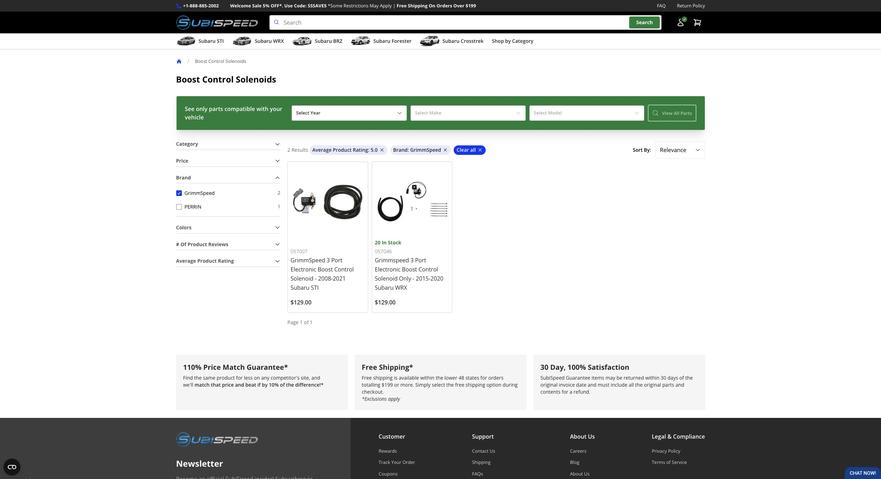 Task type: locate. For each thing, give the bounding box(es) containing it.
of right days
[[680, 375, 684, 382]]

1 horizontal spatial rating
[[353, 147, 368, 153]]

PERRIN button
[[176, 204, 182, 210]]

boost control solenoids link
[[195, 58, 252, 64]]

of right page
[[304, 319, 309, 326]]

2 for 2 results
[[288, 147, 290, 153]]

us up the shipping link
[[490, 449, 495, 455]]

shipping down states
[[466, 382, 485, 389]]

wrx left a subaru brz thumbnail image
[[273, 38, 284, 44]]

about us down blog link
[[570, 471, 590, 478]]

0 horizontal spatial $129.00
[[291, 299, 312, 307]]

and down days
[[676, 382, 685, 389]]

:
[[368, 147, 370, 153], [408, 147, 409, 153]]

: left 5.0
[[368, 147, 370, 153]]

rating left 5.0
[[353, 147, 368, 153]]

1 $129.00 from the left
[[291, 299, 312, 307]]

$129.00 for grimmspeed 3 port electronic boost control solenoid only - 2015-2020 subaru wrx
[[375, 299, 396, 307]]

control up 2015-
[[419, 266, 438, 274]]

$199 inside free shipping* free shipping is available within the lower 48 states for orders totalling $199 or more. simply select the free shipping option during checkout. *exclusions apply
[[382, 382, 393, 389]]

0 horizontal spatial solenoid
[[291, 275, 314, 283]]

1 about from the top
[[570, 434, 587, 441]]

0 horizontal spatial parts
[[209, 105, 223, 113]]

search button
[[630, 17, 660, 28]]

policy right return on the top of the page
[[693, 2, 705, 9]]

product
[[217, 375, 235, 382]]

2 vertical spatial product
[[197, 258, 217, 265]]

sti up boost control solenoids link
[[217, 38, 224, 44]]

or
[[394, 382, 399, 389]]

select year image
[[397, 111, 403, 116]]

subaru for subaru brz
[[315, 38, 332, 44]]

average inside average product rating dropdown button
[[176, 258, 196, 265]]

0 horizontal spatial average
[[176, 258, 196, 265]]

lower
[[445, 375, 457, 382]]

1 about us from the top
[[570, 434, 595, 441]]

site,
[[301, 375, 310, 382]]

policy up terms of service link
[[668, 449, 681, 455]]

within inside free shipping* free shipping is available within the lower 48 states for orders totalling $199 or more. simply select the free shipping option during checkout. *exclusions apply
[[420, 375, 435, 382]]

1 horizontal spatial all
[[629, 382, 634, 389]]

free
[[397, 2, 407, 9], [362, 363, 377, 373], [362, 375, 372, 382]]

us
[[588, 434, 595, 441], [490, 449, 495, 455], [584, 471, 590, 478]]

of right #
[[181, 241, 186, 248]]

subaru down grimmspeed at the bottom of the page
[[375, 284, 394, 292]]

and left beat
[[235, 382, 244, 389]]

20 in stock 057046 grimmspeed 3 port electronic boost control solenoid only - 2015-2020 subaru wrx
[[375, 240, 444, 292]]

wrx down only
[[395, 284, 407, 292]]

0 horizontal spatial -
[[315, 275, 317, 283]]

button image
[[677, 18, 685, 27]]

us down blog link
[[584, 471, 590, 478]]

privacy policy link
[[652, 449, 705, 455]]

subaru inside subaru wrx dropdown button
[[255, 38, 272, 44]]

0 horizontal spatial rating
[[218, 258, 234, 265]]

open widget image
[[4, 460, 20, 476]]

rating down # of product reviews dropdown button
[[218, 258, 234, 265]]

2 horizontal spatial for
[[562, 389, 569, 396]]

0 horizontal spatial shipping
[[408, 2, 428, 9]]

1 vertical spatial 2
[[278, 190, 281, 196]]

0 vertical spatial 2
[[288, 147, 290, 153]]

0 horizontal spatial 2
[[278, 190, 281, 196]]

port
[[331, 257, 343, 265], [415, 257, 426, 265]]

boost control solenoids down the subaru sti
[[195, 58, 246, 64]]

1 solenoid from the left
[[291, 275, 314, 283]]

1 vertical spatial free
[[362, 363, 377, 373]]

control up 2021 in the bottom left of the page
[[334, 266, 354, 274]]

less
[[244, 375, 253, 382]]

original down returned
[[644, 382, 661, 389]]

2 vertical spatial free
[[362, 375, 372, 382]]

subispeed logo image up newsletter
[[176, 433, 258, 448]]

0 vertical spatial subispeed logo image
[[176, 15, 258, 30]]

3 up 2008-
[[327, 257, 330, 265]]

subaru for subaru crosstrek
[[443, 38, 460, 44]]

subaru inside 'subaru sti' dropdown button
[[199, 38, 216, 44]]

brand for brand
[[176, 174, 191, 181]]

1 horizontal spatial brand
[[393, 147, 408, 153]]

0 horizontal spatial 1
[[278, 203, 281, 210]]

over
[[454, 2, 465, 9]]

grimmspeed inside grimmspeed 3 port electronic boost control solenoid - 2008-2021 subaru sti
[[291, 257, 325, 265]]

2002
[[208, 2, 219, 9]]

brand inside dropdown button
[[176, 174, 191, 181]]

1 3 from the left
[[327, 257, 330, 265]]

0 horizontal spatial price
[[176, 158, 188, 164]]

0 vertical spatial price
[[176, 158, 188, 164]]

and up difference!*
[[312, 375, 320, 382]]

us for contact us link
[[490, 449, 495, 455]]

subaru inside 20 in stock 057046 grimmspeed 3 port electronic boost control solenoid only - 2015-2020 subaru wrx
[[375, 284, 394, 292]]

1 - from the left
[[315, 275, 317, 283]]

contact us
[[472, 449, 495, 455]]

0 horizontal spatial wrx
[[273, 38, 284, 44]]

subaru left forester
[[374, 38, 391, 44]]

0 horizontal spatial sti
[[217, 38, 224, 44]]

30 day, 100% satisfaction subispeed guarantee items may be returned within 30 days of the original invoice date and must include all the original parts and contents for a refund.
[[541, 363, 693, 396]]

0 vertical spatial about us
[[570, 434, 595, 441]]

&
[[668, 434, 672, 441]]

solenoid left only
[[375, 275, 398, 283]]

1 vertical spatial price
[[203, 363, 221, 373]]

parts down days
[[663, 382, 675, 389]]

all
[[470, 147, 476, 153], [629, 382, 634, 389]]

0 horizontal spatial shipping
[[373, 375, 393, 382]]

1 vertical spatial about
[[570, 471, 583, 478]]

1 horizontal spatial policy
[[693, 2, 705, 9]]

$199 right over
[[466, 2, 476, 9]]

GrimmSpeed button
[[176, 191, 182, 196]]

about down blog
[[570, 471, 583, 478]]

885-
[[199, 2, 209, 9]]

parts
[[209, 105, 223, 113], [663, 382, 675, 389]]

0 vertical spatial grimmspeed
[[410, 147, 441, 153]]

1 vertical spatial rating
[[218, 258, 234, 265]]

0 vertical spatial shipping
[[373, 375, 393, 382]]

0 horizontal spatial within
[[420, 375, 435, 382]]

0 vertical spatial average
[[312, 147, 332, 153]]

price up same
[[203, 363, 221, 373]]

1 horizontal spatial :
[[408, 147, 409, 153]]

original up contents
[[541, 382, 558, 389]]

your
[[270, 105, 282, 113]]

1 horizontal spatial shipping
[[466, 382, 485, 389]]

for right states
[[481, 375, 487, 382]]

port inside grimmspeed 3 port electronic boost control solenoid - 2008-2021 subaru sti
[[331, 257, 343, 265]]

2 subispeed logo image from the top
[[176, 433, 258, 448]]

any
[[261, 375, 270, 382]]

track your order
[[379, 460, 415, 466]]

boost down /
[[176, 74, 200, 85]]

0 horizontal spatial brand
[[176, 174, 191, 181]]

wrx inside dropdown button
[[273, 38, 284, 44]]

us up careers link
[[588, 434, 595, 441]]

electronic down grimmspeed at the bottom of the page
[[375, 266, 401, 274]]

rating for average product rating : 5.0
[[353, 147, 368, 153]]

Select Year button
[[292, 106, 407, 121]]

: right 5.0
[[408, 147, 409, 153]]

and down items
[[588, 382, 597, 389]]

by right shop
[[505, 38, 511, 44]]

shipping*
[[379, 363, 413, 373]]

1 electronic from the left
[[291, 266, 316, 274]]

price inside price dropdown button
[[176, 158, 188, 164]]

1 horizontal spatial wrx
[[395, 284, 407, 292]]

by
[[505, 38, 511, 44], [262, 382, 268, 389]]

subaru right a subaru wrx thumbnail image
[[255, 38, 272, 44]]

solenoid left 2008-
[[291, 275, 314, 283]]

for left a in the bottom right of the page
[[562, 389, 569, 396]]

a subaru crosstrek thumbnail image image
[[420, 36, 440, 46]]

subaru for subaru sti
[[199, 38, 216, 44]]

$199 left or
[[382, 382, 393, 389]]

1 vertical spatial policy
[[668, 449, 681, 455]]

colors button
[[176, 223, 281, 234]]

1 horizontal spatial within
[[646, 375, 660, 382]]

- inside 20 in stock 057046 grimmspeed 3 port electronic boost control solenoid only - 2015-2020 subaru wrx
[[413, 275, 415, 283]]

1 vertical spatial sti
[[311, 284, 319, 292]]

control
[[209, 58, 224, 64], [202, 74, 234, 85], [334, 266, 354, 274], [419, 266, 438, 274]]

electronic down 057007
[[291, 266, 316, 274]]

price down category
[[176, 158, 188, 164]]

1 horizontal spatial 30
[[661, 375, 667, 382]]

- left 2008-
[[315, 275, 317, 283]]

1 horizontal spatial $199
[[466, 2, 476, 9]]

grimmspeed
[[410, 147, 441, 153], [185, 190, 215, 197], [291, 257, 325, 265]]

1 horizontal spatial 3
[[411, 257, 414, 265]]

1 horizontal spatial average
[[312, 147, 332, 153]]

a subaru forester thumbnail image image
[[351, 36, 371, 46]]

clear all
[[457, 147, 476, 153]]

all right clear
[[470, 147, 476, 153]]

that
[[211, 382, 221, 389]]

electronic inside 20 in stock 057046 grimmspeed 3 port electronic boost control solenoid only - 2015-2020 subaru wrx
[[375, 266, 401, 274]]

solenoids down a subaru wrx thumbnail image
[[226, 58, 246, 64]]

the up match
[[194, 375, 202, 382]]

the right days
[[686, 375, 693, 382]]

1 within from the left
[[420, 375, 435, 382]]

1 vertical spatial all
[[629, 382, 634, 389]]

0 vertical spatial product
[[333, 147, 352, 153]]

0 vertical spatial policy
[[693, 2, 705, 9]]

category
[[176, 141, 198, 147]]

if
[[258, 382, 261, 389]]

2 vertical spatial us
[[584, 471, 590, 478]]

average for average product rating : 5.0
[[312, 147, 332, 153]]

1 horizontal spatial $129.00
[[375, 299, 396, 307]]

0 horizontal spatial policy
[[668, 449, 681, 455]]

beat
[[246, 382, 256, 389]]

0 vertical spatial brand
[[393, 147, 408, 153]]

Select Make button
[[411, 106, 526, 121]]

0 vertical spatial us
[[588, 434, 595, 441]]

solenoids up the with
[[236, 74, 276, 85]]

2 original from the left
[[644, 382, 661, 389]]

order
[[403, 460, 415, 466]]

1 vertical spatial about us
[[570, 471, 590, 478]]

2 : from the left
[[408, 147, 409, 153]]

0 horizontal spatial :
[[368, 147, 370, 153]]

057007
[[291, 249, 308, 255]]

product down # of product reviews
[[197, 258, 217, 265]]

1 subispeed logo image from the top
[[176, 15, 258, 30]]

sti inside 'subaru sti' dropdown button
[[217, 38, 224, 44]]

available
[[399, 375, 419, 382]]

2 electronic from the left
[[375, 266, 401, 274]]

for left less
[[236, 375, 243, 382]]

days
[[668, 375, 678, 382]]

subaru left brz
[[315, 38, 332, 44]]

*some restrictions may apply | free shipping on orders over $199
[[328, 2, 476, 9]]

average right "results"
[[312, 147, 332, 153]]

0 horizontal spatial port
[[331, 257, 343, 265]]

simply
[[416, 382, 431, 389]]

subaru for subaru forester
[[374, 38, 391, 44]]

1 vertical spatial grimmspeed
[[185, 190, 215, 197]]

boost up 2008-
[[318, 266, 333, 274]]

2 $129.00 from the left
[[375, 299, 396, 307]]

0 vertical spatial rating
[[353, 147, 368, 153]]

about up careers
[[570, 434, 587, 441]]

1 horizontal spatial for
[[481, 375, 487, 382]]

0 horizontal spatial by
[[262, 382, 268, 389]]

shipping left 'on'
[[408, 2, 428, 9]]

average down #
[[176, 258, 196, 265]]

boost inside grimmspeed 3 port electronic boost control solenoid - 2008-2021 subaru sti
[[318, 266, 333, 274]]

-
[[315, 275, 317, 283], [413, 275, 415, 283]]

1 vertical spatial 30
[[661, 375, 667, 382]]

2 vertical spatial grimmspeed
[[291, 257, 325, 265]]

price
[[222, 382, 234, 389]]

parts inside 30 day, 100% satisfaction subispeed guarantee items may be returned within 30 days of the original invoice date and must include all the original parts and contents for a refund.
[[663, 382, 675, 389]]

1 horizontal spatial shipping
[[472, 460, 491, 466]]

2 within from the left
[[646, 375, 660, 382]]

return policy link
[[677, 2, 705, 10]]

0 vertical spatial sti
[[217, 38, 224, 44]]

2 solenoid from the left
[[375, 275, 398, 283]]

subispeed logo image
[[176, 15, 258, 30], [176, 433, 258, 448]]

sti down 2008-
[[311, 284, 319, 292]]

wrx
[[273, 38, 284, 44], [395, 284, 407, 292]]

1 vertical spatial us
[[490, 449, 495, 455]]

solenoid inside 20 in stock 057046 grimmspeed 3 port electronic boost control solenoid only - 2015-2020 subaru wrx
[[375, 275, 398, 283]]

about
[[570, 434, 587, 441], [570, 471, 583, 478]]

subaru right a subaru sti thumbnail image
[[199, 38, 216, 44]]

select
[[432, 382, 445, 389]]

of right the terms
[[667, 460, 671, 466]]

sort
[[633, 147, 643, 153]]

brand up grimmspeed button
[[176, 174, 191, 181]]

0 horizontal spatial $199
[[382, 382, 393, 389]]

shipping down contact
[[472, 460, 491, 466]]

items
[[592, 375, 605, 382]]

30 left days
[[661, 375, 667, 382]]

boost up only
[[402, 266, 417, 274]]

1 horizontal spatial solenoid
[[375, 275, 398, 283]]

2 horizontal spatial grimmspeed
[[410, 147, 441, 153]]

0 vertical spatial about
[[570, 434, 587, 441]]

subaru inside dropdown button
[[443, 38, 460, 44]]

shipping
[[373, 375, 393, 382], [466, 382, 485, 389]]

1 horizontal spatial grimmspeed
[[291, 257, 325, 265]]

category button
[[176, 139, 281, 150]]

average product rating
[[176, 258, 234, 265]]

page
[[288, 319, 299, 326]]

rating inside dropdown button
[[218, 258, 234, 265]]

control inside 20 in stock 057046 grimmspeed 3 port electronic boost control solenoid only - 2015-2020 subaru wrx
[[419, 266, 438, 274]]

use
[[284, 2, 293, 9]]

3 up only
[[411, 257, 414, 265]]

30
[[541, 363, 549, 373], [661, 375, 667, 382]]

1 horizontal spatial original
[[644, 382, 661, 389]]

rating for average product rating
[[218, 258, 234, 265]]

guarantee
[[566, 375, 591, 382]]

1 horizontal spatial electronic
[[375, 266, 401, 274]]

parts right only
[[209, 105, 223, 113]]

0 horizontal spatial 30
[[541, 363, 549, 373]]

sti inside grimmspeed 3 port electronic boost control solenoid - 2008-2021 subaru sti
[[311, 284, 319, 292]]

1 vertical spatial shipping
[[466, 382, 485, 389]]

code:
[[294, 2, 307, 9]]

all down returned
[[629, 382, 634, 389]]

average
[[312, 147, 332, 153], [176, 258, 196, 265]]

1 vertical spatial brand
[[176, 174, 191, 181]]

product up average product rating
[[188, 241, 207, 248]]

port up 2015-
[[415, 257, 426, 265]]

1 horizontal spatial sti
[[311, 284, 319, 292]]

1 horizontal spatial by
[[505, 38, 511, 44]]

solenoids
[[226, 58, 246, 64], [236, 74, 276, 85]]

include
[[611, 382, 628, 389]]

1 horizontal spatial parts
[[663, 382, 675, 389]]

shipping left is
[[373, 375, 393, 382]]

0 horizontal spatial 3
[[327, 257, 330, 265]]

a
[[570, 389, 573, 396]]

by right if at the left bottom
[[262, 382, 268, 389]]

us for about us link
[[584, 471, 590, 478]]

1 vertical spatial parts
[[663, 382, 675, 389]]

option
[[487, 382, 502, 389]]

sort by:
[[633, 147, 651, 153]]

about us up careers link
[[570, 434, 595, 441]]

for inside find the same product for less on any competitor's site, and we'll
[[236, 375, 243, 382]]

subaru sti button
[[176, 35, 224, 49]]

by inside dropdown button
[[505, 38, 511, 44]]

1 port from the left
[[331, 257, 343, 265]]

1 vertical spatial product
[[188, 241, 207, 248]]

1 horizontal spatial port
[[415, 257, 426, 265]]

1 vertical spatial solenoids
[[236, 74, 276, 85]]

3 inside 20 in stock 057046 grimmspeed 3 port electronic boost control solenoid only - 2015-2020 subaru wrx
[[411, 257, 414, 265]]

1 horizontal spatial -
[[413, 275, 415, 283]]

30 up subispeed
[[541, 363, 549, 373]]

1 horizontal spatial price
[[203, 363, 221, 373]]

only
[[399, 275, 411, 283]]

date
[[576, 382, 587, 389]]

2 port from the left
[[415, 257, 426, 265]]

1 vertical spatial average
[[176, 258, 196, 265]]

about us link
[[570, 471, 595, 478]]

blog link
[[570, 460, 595, 466]]

brand right 5.0
[[393, 147, 408, 153]]

subispeed logo image down 2002
[[176, 15, 258, 30]]

1 horizontal spatial 2
[[288, 147, 290, 153]]

0 horizontal spatial original
[[541, 382, 558, 389]]

2 - from the left
[[413, 275, 415, 283]]

within right returned
[[646, 375, 660, 382]]

- right only
[[413, 275, 415, 283]]

0 horizontal spatial electronic
[[291, 266, 316, 274]]

apply
[[388, 396, 400, 403]]

0 horizontal spatial for
[[236, 375, 243, 382]]

110% price match guarantee*
[[183, 363, 288, 373]]

2 horizontal spatial 1
[[310, 319, 313, 326]]

0 vertical spatial $199
[[466, 2, 476, 9]]

brand : grimmspeed
[[393, 147, 441, 153]]

boost
[[195, 58, 207, 64], [176, 74, 200, 85], [318, 266, 333, 274], [402, 266, 417, 274]]

return
[[677, 2, 692, 9]]

2008-
[[318, 275, 333, 283]]

subaru left crosstrek
[[443, 38, 460, 44]]

*exclusions
[[362, 396, 387, 403]]

rewards link
[[379, 449, 415, 455]]

port up 2021 in the bottom left of the page
[[331, 257, 343, 265]]

product left 5.0
[[333, 147, 352, 153]]

5.0
[[371, 147, 378, 153]]

within up 'simply'
[[420, 375, 435, 382]]

shop by category button
[[492, 35, 534, 49]]

1 vertical spatial subispeed logo image
[[176, 433, 258, 448]]

subaru wrx
[[255, 38, 284, 44]]

subaru up page 1 of 1
[[291, 284, 310, 292]]

Select Model button
[[529, 106, 645, 121]]

boost control solenoids down boost control solenoids link
[[176, 74, 276, 85]]

match that price and beat if by 10% of the difference!*
[[195, 382, 324, 389]]

2 3 from the left
[[411, 257, 414, 265]]

shipping
[[408, 2, 428, 9], [472, 460, 491, 466]]

control down the subaru sti
[[209, 58, 224, 64]]

control inside grimmspeed 3 port electronic boost control solenoid - 2008-2021 subaru sti
[[334, 266, 354, 274]]



Task type: vqa. For each thing, say whether or not it's contained in the screenshot.
'Select...' image
yes



Task type: describe. For each thing, give the bounding box(es) containing it.
is
[[394, 375, 398, 382]]

product for average product rating
[[197, 258, 217, 265]]

0 vertical spatial solenoids
[[226, 58, 246, 64]]

0 vertical spatial 30
[[541, 363, 549, 373]]

1 vertical spatial boost control solenoids
[[176, 74, 276, 85]]

shop
[[492, 38, 504, 44]]

+1-
[[183, 2, 190, 9]]

electronic inside grimmspeed 3 port electronic boost control solenoid - 2008-2021 subaru sti
[[291, 266, 316, 274]]

all inside 30 day, 100% satisfaction subispeed guarantee items may be returned within 30 days of the original invoice date and must include all the original parts and contents for a refund.
[[629, 382, 634, 389]]

policy for privacy policy
[[668, 449, 681, 455]]

in
[[382, 240, 387, 246]]

compliance
[[673, 434, 705, 441]]

careers
[[570, 449, 587, 455]]

free shipping* free shipping is available within the lower 48 states for orders totalling $199 or more. simply select the free shipping option during checkout. *exclusions apply
[[362, 363, 518, 403]]

support
[[472, 434, 494, 441]]

of inside dropdown button
[[181, 241, 186, 248]]

we'll
[[183, 382, 193, 389]]

faqs link
[[472, 471, 513, 478]]

colors
[[176, 224, 192, 231]]

grimmspeed for grimmspeed
[[185, 190, 215, 197]]

1 horizontal spatial 1
[[300, 319, 303, 326]]

subaru brz
[[315, 38, 343, 44]]

2015-
[[416, 275, 431, 283]]

subaru forester button
[[351, 35, 412, 49]]

2 about from the top
[[570, 471, 583, 478]]

057046
[[375, 249, 392, 255]]

perrin
[[185, 204, 201, 210]]

faqs
[[472, 471, 483, 478]]

boost inside 20 in stock 057046 grimmspeed 3 port electronic boost control solenoid only - 2015-2020 subaru wrx
[[402, 266, 417, 274]]

and inside find the same product for less on any competitor's site, and we'll
[[312, 375, 320, 382]]

coupons link
[[379, 471, 415, 478]]

may
[[370, 2, 379, 9]]

3 inside grimmspeed 3 port electronic boost control solenoid - 2008-2021 subaru sti
[[327, 257, 330, 265]]

legal & compliance
[[652, 434, 705, 441]]

select make image
[[516, 111, 521, 116]]

the down lower at the bottom right of page
[[447, 382, 454, 389]]

orders
[[437, 2, 452, 9]]

select... image
[[695, 148, 701, 153]]

crosstrek
[[461, 38, 484, 44]]

the down returned
[[635, 382, 643, 389]]

for inside free shipping* free shipping is available within the lower 48 states for orders totalling $199 or more. simply select the free shipping option during checkout. *exclusions apply
[[481, 375, 487, 382]]

of down competitor's
[[280, 382, 285, 389]]

grimmspeed 3 port electronic boost control solenoid only - 2015-2020 subaru wrx image
[[375, 165, 449, 239]]

average product rating : 5.0
[[312, 147, 378, 153]]

faq link
[[657, 2, 666, 10]]

with
[[257, 105, 269, 113]]

more.
[[401, 382, 414, 389]]

compatible
[[225, 105, 255, 113]]

of inside 30 day, 100% satisfaction subispeed guarantee items may be returned within 30 days of the original invoice date and must include all the original parts and contents for a refund.
[[680, 375, 684, 382]]

subispeed
[[541, 375, 565, 382]]

by:
[[644, 147, 651, 153]]

the up select
[[436, 375, 443, 382]]

on
[[429, 2, 436, 9]]

$129.00 for grimmspeed 3 port electronic boost control solenoid - 2008-2021 subaru sti
[[291, 299, 312, 307]]

a subaru brz thumbnail image image
[[293, 36, 312, 46]]

customer
[[379, 434, 405, 441]]

#
[[176, 241, 179, 248]]

contact
[[472, 449, 489, 455]]

newsletter
[[176, 459, 223, 470]]

1 vertical spatial shipping
[[472, 460, 491, 466]]

find
[[183, 375, 193, 382]]

privacy
[[652, 449, 667, 455]]

apply
[[380, 2, 392, 9]]

subaru sti
[[199, 38, 224, 44]]

Select... button
[[656, 142, 705, 159]]

average for average product rating
[[176, 258, 196, 265]]

vehicle
[[185, 114, 204, 121]]

be
[[617, 375, 623, 382]]

control down boost control solenoids link
[[202, 74, 234, 85]]

off*.
[[271, 2, 283, 9]]

wrx inside 20 in stock 057046 grimmspeed 3 port electronic boost control solenoid only - 2015-2020 subaru wrx
[[395, 284, 407, 292]]

see only parts compatible with your vehicle
[[185, 105, 282, 121]]

during
[[503, 382, 518, 389]]

subaru for subaru wrx
[[255, 38, 272, 44]]

20
[[375, 240, 381, 246]]

search input field
[[269, 15, 662, 30]]

100%
[[568, 363, 586, 373]]

stock
[[388, 240, 402, 246]]

grimmspeed 3 port electronic boost control solenoid - 2008-2021 subaru sti image
[[291, 165, 365, 239]]

sale
[[252, 2, 262, 9]]

grimmspeed
[[375, 257, 409, 265]]

within inside 30 day, 100% satisfaction subispeed guarantee items may be returned within 30 days of the original invoice date and must include all the original parts and contents for a refund.
[[646, 375, 660, 382]]

1 : from the left
[[368, 147, 370, 153]]

*some
[[328, 2, 343, 9]]

rewards
[[379, 449, 397, 455]]

your
[[392, 460, 402, 466]]

0 horizontal spatial all
[[470, 147, 476, 153]]

clear
[[457, 147, 469, 153]]

2 about us from the top
[[570, 471, 590, 478]]

totalling
[[362, 382, 381, 389]]

+1-888-885-2002 link
[[183, 2, 219, 10]]

product for average product rating : 5.0
[[333, 147, 352, 153]]

# of product reviews
[[176, 241, 228, 248]]

select model image
[[635, 111, 640, 116]]

0 vertical spatial shipping
[[408, 2, 428, 9]]

match
[[195, 382, 210, 389]]

5%
[[263, 2, 270, 9]]

invoice
[[559, 382, 575, 389]]

subaru inside grimmspeed 3 port electronic boost control solenoid - 2008-2021 subaru sti
[[291, 284, 310, 292]]

the down competitor's
[[286, 382, 294, 389]]

solenoid inside grimmspeed 3 port electronic boost control solenoid - 2008-2021 subaru sti
[[291, 275, 314, 283]]

terms
[[652, 460, 665, 466]]

/
[[187, 57, 189, 65]]

888-
[[190, 2, 199, 9]]

grimmspeed for grimmspeed 3 port electronic boost control solenoid - 2008-2021 subaru sti
[[291, 257, 325, 265]]

port inside 20 in stock 057046 grimmspeed 3 port electronic boost control solenoid only - 2015-2020 subaru wrx
[[415, 257, 426, 265]]

checkout.
[[362, 389, 384, 396]]

terms of service
[[652, 460, 687, 466]]

0 vertical spatial boost control solenoids
[[195, 58, 246, 64]]

sssave5
[[308, 2, 327, 9]]

1 vertical spatial by
[[262, 382, 268, 389]]

restrictions
[[344, 2, 369, 9]]

boost right /
[[195, 58, 207, 64]]

careers link
[[570, 449, 595, 455]]

the inside find the same product for less on any competitor's site, and we'll
[[194, 375, 202, 382]]

price button
[[176, 156, 281, 167]]

blog
[[570, 460, 580, 466]]

privacy policy
[[652, 449, 681, 455]]

a subaru sti thumbnail image image
[[176, 36, 196, 46]]

shipping link
[[472, 460, 513, 466]]

free
[[455, 382, 465, 389]]

a subaru wrx thumbnail image image
[[232, 36, 252, 46]]

2 for 2
[[278, 190, 281, 196]]

0 vertical spatial free
[[397, 2, 407, 9]]

brand for brand : grimmspeed
[[393, 147, 408, 153]]

110%
[[183, 363, 202, 373]]

parts inside the see only parts compatible with your vehicle
[[209, 105, 223, 113]]

coupons
[[379, 471, 398, 478]]

subaru crosstrek
[[443, 38, 484, 44]]

category
[[512, 38, 534, 44]]

same
[[203, 375, 215, 382]]

return policy
[[677, 2, 705, 9]]

2 results
[[288, 147, 308, 153]]

may
[[606, 375, 616, 382]]

subaru crosstrek button
[[420, 35, 484, 49]]

2021
[[333, 275, 346, 283]]

shop by category
[[492, 38, 534, 44]]

home image
[[176, 58, 182, 64]]

- inside grimmspeed 3 port electronic boost control solenoid - 2008-2021 subaru sti
[[315, 275, 317, 283]]

average product rating button
[[176, 256, 281, 267]]

satisfaction
[[588, 363, 630, 373]]

1 original from the left
[[541, 382, 558, 389]]

policy for return policy
[[693, 2, 705, 9]]

for inside 30 day, 100% satisfaction subispeed guarantee items may be returned within 30 days of the original invoice date and must include all the original parts and contents for a refund.
[[562, 389, 569, 396]]

10%
[[269, 382, 279, 389]]



